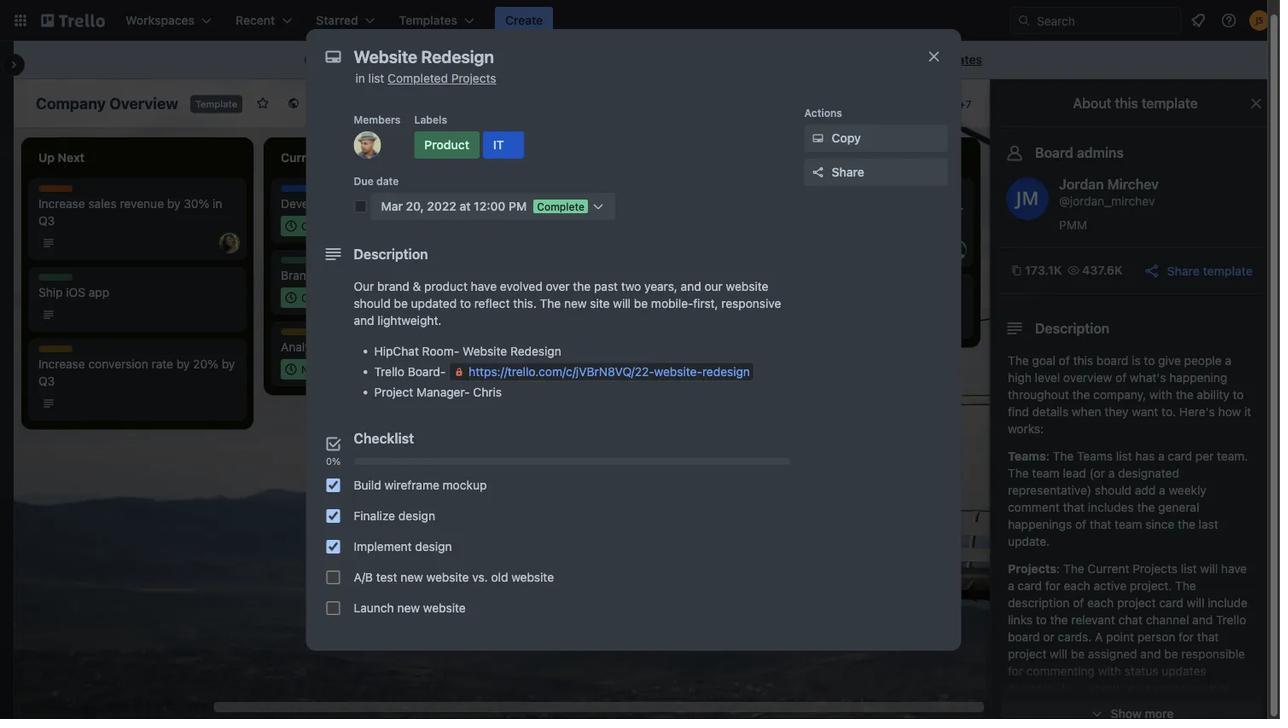 Task type: describe. For each thing, give the bounding box(es) containing it.
0 vertical spatial this
[[1116, 95, 1139, 111]]

1 vertical spatial or
[[1220, 682, 1231, 696]]

Finalize design checkbox
[[327, 510, 340, 523]]

be down brand
[[394, 297, 408, 311]]

is inside the goal of this board is to give people a high level overview of what's happening throughout the company, with the ability to find details when they want to. here's how it works:
[[1132, 354, 1141, 368]]

new inside bravo to lauren for taking the lead and finishing the new landing page design!
[[861, 299, 883, 313]]

bravo to tom for answering the most customer support emails ever received in one day! link
[[766, 185, 964, 237]]

be down cards.
[[1071, 648, 1085, 662]]

board inside : the current projects list will have a card for each active project. the description of each project card will include links to the relevant chat channel and trello board or cards. a point person for that project will be assigned and be responsible for commenting with status updates periodically -- about once every week or two. if the project is blocked, they just won't comment. the magic of the c
[[1009, 631, 1041, 645]]

filters
[[789, 96, 824, 110]]

1 vertical spatial template
[[1142, 95, 1199, 111]]

1 vertical spatial project
[[1009, 648, 1047, 662]]

star or unstar board image
[[256, 96, 270, 110]]

list inside : the current projects list will have a card for each active project. the description of each project card will include links to the relevant chat channel and trello board or cards. a point person for that project will be assigned and be responsible for commenting with status updates periodically -- about once every week or two. if the project is blocked, they just won't comment. the magic of the c
[[1182, 562, 1198, 576]]

anyone
[[477, 53, 517, 67]]

assigned
[[1089, 648, 1138, 662]]

redesign for hipchat room- website redesign
[[511, 345, 562, 359]]

: the current projects list will have a card for each active project. the description of each project card will include links to the relevant chat channel and trello board or cards. a point person for that project will be assigned and be responsible for commenting with status updates periodically -- about once every week or two. if the project is blocked, they just won't comment. the magic of the c
[[1009, 562, 1252, 720]]

2 horizontal spatial color: blue, title: "it" element
[[561, 185, 595, 198]]

0 vertical spatial project
[[1118, 596, 1157, 611]]

want
[[1133, 405, 1159, 419]]

trello board-
[[374, 365, 449, 379]]

updated
[[411, 297, 457, 311]]

q3 for sales
[[38, 214, 55, 228]]

a inside the goal of this board is to give people a high level overview of what's happening throughout the company, with the ability to find details when they want to. here's how it works:
[[1226, 354, 1232, 368]]

explore
[[849, 53, 891, 67]]

increase for conversion
[[38, 357, 85, 371]]

answering
[[860, 187, 916, 201]]

support update help documentation
[[523, 330, 680, 354]]

2022 for aug 20, 2022
[[584, 364, 609, 376]]

1 horizontal spatial project
[[1067, 699, 1105, 713]]

ability
[[1198, 388, 1230, 402]]

2022 for mar 20, 2022 at 12:00 pm
[[427, 199, 457, 213]]

won't
[[1222, 699, 1252, 713]]

happenings
[[1009, 518, 1073, 532]]

guidelines
[[317, 269, 375, 283]]

ios
[[66, 286, 85, 300]]

Mark due date as complete checkbox
[[354, 200, 368, 213]]

bravo to lauren for taking the lead and finishing the new landing page design!
[[766, 282, 957, 330]]

how
[[1219, 405, 1242, 419]]

173.1k
[[1026, 263, 1063, 278]]

ship
[[38, 286, 63, 300]]

be up updates
[[1165, 648, 1179, 662]]

increase for sales
[[38, 197, 85, 211]]

overview
[[1064, 371, 1113, 385]]

pm
[[509, 199, 527, 213]]

color: yellow, title: "marketing" element for analytics data
[[281, 329, 331, 342]]

20, for aug 20, 2022
[[566, 364, 581, 376]]

7
[[966, 98, 972, 110]]

should inside our brand & product have evolved over the past two years, and our website should be updated to reflect this. the new site will be mobile-first, responsive and lightweight.
[[354, 297, 391, 311]]

2022 for mar 20, 2022
[[584, 220, 609, 232]]

jordan mirchev @jordan_mirchev
[[1060, 176, 1160, 208]]

andre gorte (andregorte) image
[[864, 91, 888, 115]]

and down "include"
[[1193, 614, 1214, 628]]

color: green, title: "product" element down "labels"
[[415, 132, 480, 159]]

color: green, title: "product" element left app
[[38, 274, 78, 287]]

develop engineering blog link
[[281, 196, 479, 213]]

they inside the goal of this board is to give people a high level overview of what's happening throughout the company, with the ability to find details when they want to. here's how it works:
[[1105, 405, 1129, 419]]

with inside : the current projects list will have a card for each active project. the description of each project card will include links to the relevant chat channel and trello board or cards. a point person for that project will be assigned and be responsible for commenting with status updates periodically -- about once every week or two. if the project is blocked, they just won't comment. the magic of the c
[[1099, 665, 1122, 679]]

a right the add
[[1160, 484, 1166, 498]]

Board name text field
[[27, 90, 187, 117]]

social
[[523, 269, 557, 283]]

blocked,
[[1121, 699, 1168, 713]]

sm image for this is a public template for anyone on the internet to copy.
[[302, 52, 319, 69]]

will inside our brand & product have evolved over the past two years, and our website should be updated to reflect this. the new site will be mobile-first, responsive and lightweight.
[[613, 297, 631, 311]]

0 horizontal spatial trello
[[374, 365, 405, 379]]

our
[[354, 280, 374, 294]]

completed
[[388, 71, 448, 85]]

filters button
[[763, 90, 829, 117]]

and down person
[[1141, 648, 1162, 662]]

designated
[[1119, 467, 1180, 481]]

for down channel
[[1179, 631, 1195, 645]]

board inside the goal of this board is to give people a high level overview of what's happening throughout the company, with the ability to find details when they want to. here's how it works:
[[1097, 354, 1129, 368]]

product for product
[[425, 138, 470, 152]]

of inside : the teams list has a card per team. the team lead (or a designated representative) should add a weekly comment that includes the general happenings of that team since the last update.
[[1076, 518, 1087, 532]]

description for goal
[[1036, 321, 1110, 337]]

1 horizontal spatial that
[[1090, 518, 1112, 532]]

mirchev
[[1108, 176, 1160, 193]]

0 vertical spatial jordan mirchev (jordan_mirchev) image
[[931, 91, 955, 115]]

a right has
[[1159, 450, 1165, 464]]

website for room-
[[463, 345, 507, 359]]

to inside bravo to tom for answering the most customer support emails ever received in one day!
[[801, 187, 812, 201]]

1 vertical spatial each
[[1088, 596, 1115, 611]]

design for implement design
[[415, 540, 452, 554]]

the inside bravo to tom for answering the most customer support emails ever received in one day!
[[920, 187, 937, 201]]

implement design
[[354, 540, 452, 554]]

internet
[[558, 53, 601, 67]]

high
[[1009, 371, 1032, 385]]

1 vertical spatial card
[[1018, 579, 1043, 593]]

for inside bravo to lauren for taking the lead and finishing the new landing page design!
[[856, 282, 871, 296]]

emails
[[901, 204, 937, 218]]

error image
[[454, 365, 466, 379]]

since
[[1146, 518, 1175, 532]]

2022 for mar 23, 2022
[[584, 292, 609, 304]]

revenue
[[120, 197, 164, 211]]

mar for mar 23, 2022
[[544, 292, 562, 304]]

landing
[[887, 299, 927, 313]]

template
[[195, 99, 238, 110]]

media
[[560, 269, 593, 283]]

30%
[[184, 197, 210, 211]]

Launch new website checkbox
[[327, 602, 340, 616]]

https://trello.com/c/jvbrn8vq/22-
[[469, 365, 655, 379]]

website down a/b test new website vs. old website
[[423, 602, 466, 616]]

comment
[[1009, 501, 1060, 515]]

0 vertical spatial is
[[349, 53, 358, 67]]

0 horizontal spatial that
[[1064, 501, 1085, 515]]

website right old on the left bottom of page
[[512, 571, 554, 585]]

in inside sales increase sales revenue by 30% in q3
[[213, 197, 222, 211]]

is inside : the current projects list will have a card for each active project. the description of each project card will include links to the relevant chat channel and trello board or cards. a point person for that project will be assigned and be responsible for commenting with status updates periodically -- about once every week or two. if the project is blocked, they just won't comment. the magic of the c
[[1109, 699, 1118, 713]]

channel
[[1147, 614, 1190, 628]]

templates
[[927, 53, 983, 67]]

trello inside : the current projects list will have a card for each active project. the description of each project card will include links to the relevant chat channel and trello board or cards. a point person for that project will be assigned and be responsible for commenting with status updates periodically -- about once every week or two. if the project is blocked, they just won't comment. the magic of the c
[[1217, 614, 1247, 628]]

color: green, title: "product" element up oct 17, 2022
[[281, 257, 320, 270]]

beth orthman (bethorthman) image
[[219, 233, 240, 254]]

list inside : the teams list has a card per team. the team lead (or a designated representative) should add a weekly comment that includes the general happenings of that team since the last update.
[[1117, 450, 1133, 464]]

completed projects link
[[388, 71, 497, 85]]

of up company,
[[1116, 371, 1127, 385]]

tom
[[815, 187, 838, 201]]

it for it develop engineering blog
[[281, 186, 290, 198]]

room-
[[422, 345, 460, 359]]

12:00
[[474, 199, 506, 213]]

members
[[354, 114, 401, 126]]

have inside our brand & product have evolved over the past two years, and our website should be updated to reflect this. the new site will be mobile-first, responsive and lightweight.
[[471, 280, 497, 294]]

mar 20, 2022 at 12:00 pm
[[381, 199, 527, 213]]

by right 20%
[[222, 357, 235, 371]]

0 vertical spatial list
[[369, 71, 385, 85]]

amy freiderson (amyfreiderson) image
[[842, 91, 866, 115]]

1 horizontal spatial color: blue, title: "it" element
[[483, 132, 524, 159]]

oct 17, 2022
[[301, 292, 362, 304]]

they inside : the current projects list will have a card for each active project. the description of each project card will include links to the relevant chat channel and trello board or cards. a point person for that project will be assigned and be responsible for commenting with status updates periodically -- about once every week or two. if the project is blocked, they just won't comment. the magic of the c
[[1171, 699, 1195, 713]]

past
[[594, 280, 618, 294]]

0 vertical spatial color: yellow, title: "marketing" element
[[319, 257, 368, 270]]

update.
[[1009, 535, 1050, 549]]

launch new website
[[354, 602, 466, 616]]

ever
[[940, 204, 964, 218]]

aug
[[544, 364, 563, 376]]

website for it
[[523, 197, 568, 211]]

sales
[[38, 186, 65, 198]]

2022 for oct 18, 2022
[[339, 220, 364, 232]]

labels
[[415, 114, 447, 126]]

hipchat
[[374, 345, 419, 359]]

and up analytics data link
[[354, 314, 374, 328]]

years,
[[645, 280, 678, 294]]

will up commenting
[[1050, 648, 1068, 662]]

to left copy.
[[604, 53, 616, 67]]

437.6k
[[1083, 263, 1123, 278]]

0 notifications image
[[1189, 10, 1209, 31]]

chat
[[1119, 614, 1143, 628]]

marketing increase conversion rate by 20% by q3
[[38, 347, 235, 389]]

goal
[[1033, 354, 1056, 368]]

will left "include"
[[1188, 596, 1205, 611]]

it for it
[[494, 138, 504, 152]]

tom mikelbach (tommikelbach) image
[[947, 240, 968, 260]]

update help documentation link
[[523, 339, 722, 356]]

1 horizontal spatial in
[[356, 71, 365, 85]]

customer
[[797, 204, 851, 218]]

bravo for customer
[[766, 187, 797, 201]]

checklist group
[[320, 471, 791, 624]]

20, for mar 20, 2022
[[565, 220, 581, 232]]

actions
[[805, 107, 843, 119]]

1 teams from the left
[[1009, 450, 1047, 464]]

person
[[1138, 631, 1176, 645]]

copy
[[832, 131, 861, 145]]

0 vertical spatial team
[[1033, 467, 1060, 481]]

bravo to lauren for taking the lead and finishing the new landing page design! link
[[766, 281, 964, 332]]

oct for brand guidelines
[[301, 292, 319, 304]]

finishing
[[790, 299, 836, 313]]

the inside our brand & product have evolved over the past two years, and our website should be updated to reflect this. the new site will be mobile-first, responsive and lightweight.
[[540, 297, 561, 311]]

of up relevant
[[1074, 596, 1085, 611]]

bravo for and
[[766, 282, 797, 296]]

overview
[[109, 94, 178, 112]]

a left public
[[361, 53, 367, 67]]

website-
[[655, 365, 703, 379]]

vs.
[[472, 571, 488, 585]]

for left anyone
[[459, 53, 474, 67]]

a inside : the current projects list will have a card for each active project. the description of each project card will include links to the relevant chat channel and trello board or cards. a point person for that project will be assigned and be responsible for commenting with status updates periodically -- about once every week or two. if the project is blocked, they just won't comment. the magic of the c
[[1009, 579, 1015, 593]]

for inside bravo to tom for answering the most customer support emails ever received in one day!
[[842, 187, 857, 201]]

redesign for product it website redesign
[[571, 197, 622, 211]]

will up "include"
[[1201, 562, 1219, 576]]

create button
[[495, 7, 553, 34]]

1 vertical spatial jordan mirchev (jordan_mirchev) image
[[1007, 178, 1049, 220]]

new right launch
[[397, 602, 420, 616]]

update
[[523, 340, 564, 354]]

periodically
[[1009, 682, 1072, 696]]

it develop engineering blog
[[281, 186, 422, 211]]

2 vertical spatial card
[[1160, 596, 1184, 611]]

design for finalize design
[[399, 509, 435, 523]]



Task type: locate. For each thing, give the bounding box(es) containing it.
should down our
[[354, 297, 391, 311]]

product for product it website redesign
[[523, 186, 563, 198]]

Implement design checkbox
[[327, 541, 340, 554]]

marketing for increase conversion rate by 20% by q3
[[38, 347, 88, 359]]

with down assigned
[[1099, 665, 1122, 679]]

for up description
[[1046, 579, 1061, 593]]

day!
[[853, 221, 876, 235]]

1 vertical spatial redesign
[[511, 345, 562, 359]]

0 horizontal spatial project
[[1009, 648, 1047, 662]]

jordan mirchev (jordan_mirchev) image
[[931, 91, 955, 115], [1007, 178, 1049, 220]]

product inside product it website redesign
[[523, 186, 563, 198]]

1 horizontal spatial it
[[494, 138, 504, 152]]

- down commenting
[[1075, 682, 1081, 696]]

trello
[[374, 365, 405, 379], [1217, 614, 1247, 628]]

0 horizontal spatial team
[[1033, 467, 1060, 481]]

color: green, title: "product" element
[[415, 132, 480, 159], [523, 185, 563, 198], [281, 257, 320, 270], [38, 274, 78, 287]]

increase left conversion on the left
[[38, 357, 85, 371]]

increase inside sales increase sales revenue by 30% in q3
[[38, 197, 85, 211]]

bravo up most
[[766, 187, 797, 201]]

sales
[[88, 197, 117, 211]]

chris temperson (christemperson) image
[[886, 91, 910, 115]]

that down includes
[[1090, 518, 1112, 532]]

a right (or on the bottom of the page
[[1109, 467, 1115, 481]]

of right happenings
[[1076, 518, 1087, 532]]

Build wireframe mockup checkbox
[[327, 479, 340, 493]]

share for share template
[[1168, 264, 1200, 278]]

0 vertical spatial sm image
[[302, 52, 319, 69]]

2022 down mark due date as complete 'checkbox'
[[339, 220, 364, 232]]

that inside : the current projects list will have a card for each active project. the description of each project card will include links to the relevant chat channel and trello board or cards. a point person for that project will be assigned and be responsible for commenting with status updates periodically -- about once every week or two. if the project is blocked, they just won't comment. the magic of the c
[[1198, 631, 1220, 645]]

0 vertical spatial each
[[1064, 579, 1091, 593]]

1 - from the left
[[1075, 682, 1081, 696]]

24,
[[323, 364, 339, 376]]

1 vertical spatial description
[[1036, 321, 1110, 337]]

for up periodically
[[1009, 665, 1024, 679]]

bravo inside bravo to lauren for taking the lead and finishing the new landing page design!
[[766, 282, 797, 296]]

redesign up mar 20, 2022
[[571, 197, 622, 211]]

build wireframe mockup
[[354, 479, 487, 493]]

table
[[416, 96, 447, 110]]

0 horizontal spatial board
[[1009, 631, 1041, 645]]

projects inside : the current projects list will have a card for each active project. the description of each project card will include links to the relevant chat channel and trello board or cards. a point person for that project will be assigned and be responsible for commenting with status updates periodically -- about once every week or two. if the project is blocked, they just won't comment. the magic of the c
[[1133, 562, 1178, 576]]

card inside : the teams list has a card per team. the team lead (or a designated representative) should add a weekly comment that includes the general happenings of that team since the last update.
[[1169, 450, 1193, 464]]

list down public
[[369, 71, 385, 85]]

website left vs.
[[427, 571, 469, 585]]

open information menu image
[[1221, 12, 1238, 29]]

each
[[1064, 579, 1091, 593], [1088, 596, 1115, 611]]

0 horizontal spatial should
[[354, 297, 391, 311]]

oct left 18,
[[301, 220, 319, 232]]

1 vertical spatial support
[[523, 330, 563, 342]]

1 vertical spatial oct
[[301, 292, 319, 304]]

brand
[[378, 280, 410, 294]]

trello down "include"
[[1217, 614, 1247, 628]]

support up the day!
[[854, 204, 898, 218]]

1 vertical spatial share
[[1168, 264, 1200, 278]]

oct
[[301, 220, 319, 232], [301, 292, 319, 304]]

1 horizontal spatial sm image
[[810, 130, 827, 147]]

marketing left conversion on the left
[[38, 347, 88, 359]]

share for share
[[832, 165, 865, 179]]

includes
[[1089, 501, 1135, 515]]

oct 18, 2022
[[301, 220, 364, 232]]

amy freiderson (amyfreiderson) image
[[704, 360, 725, 380]]

1 vertical spatial marketing
[[281, 330, 331, 342]]

2 vertical spatial marketing
[[38, 347, 88, 359]]

color: blue, title: "it" element
[[483, 132, 524, 159], [281, 185, 315, 198], [561, 185, 595, 198]]

0 horizontal spatial teams
[[1009, 450, 1047, 464]]

projects for in list completed projects
[[451, 71, 497, 85]]

marketing for analytics data
[[281, 330, 331, 342]]

+ 7
[[960, 98, 972, 110]]

trello up project
[[374, 365, 405, 379]]

just
[[1198, 699, 1218, 713]]

should inside : the teams list has a card per team. the team lead (or a designated representative) should add a weekly comment that includes the general happenings of that team since the last update.
[[1095, 484, 1132, 498]]

when
[[1072, 405, 1102, 419]]

0 vertical spatial board
[[1097, 354, 1129, 368]]

2 vertical spatial project
[[1067, 699, 1105, 713]]

0 horizontal spatial with
[[1099, 665, 1122, 679]]

0 horizontal spatial or
[[1044, 631, 1055, 645]]

1 vertical spatial list
[[1117, 450, 1133, 464]]

each up relevant
[[1088, 596, 1115, 611]]

1 horizontal spatial with
[[1150, 388, 1173, 402]]

1 horizontal spatial website
[[523, 197, 568, 211]]

finalize design
[[354, 509, 435, 523]]

lightweight.
[[378, 314, 442, 328]]

have inside : the current projects list will have a card for each active project. the description of each project card will include links to the relevant chat channel and trello board or cards. a point person for that project will be assigned and be responsible for commenting with status updates periodically -- about once every week or two. if the project is blocked, they just won't comment. the magic of the c
[[1222, 562, 1248, 576]]

test
[[376, 571, 397, 585]]

2 vertical spatial template
[[1204, 264, 1254, 278]]

increase inside marketing increase conversion rate by 20% by q3
[[38, 357, 85, 371]]

john opherson (johnopherson) image
[[909, 91, 932, 115]]

should
[[354, 297, 391, 311], [1095, 484, 1132, 498]]

project up magic
[[1067, 699, 1105, 713]]

public image
[[287, 96, 301, 110]]

it inside product it website redesign
[[561, 186, 571, 198]]

lead inside : the teams list has a card per team. the team lead (or a designated representative) should add a weekly comment that includes the general happenings of that team since the last update.
[[1064, 467, 1087, 481]]

website up mar 20, 2022
[[523, 197, 568, 211]]

data
[[334, 340, 360, 354]]

to down product
[[460, 297, 471, 311]]

a right people
[[1226, 354, 1232, 368]]

2 vertical spatial list
[[1182, 562, 1198, 576]]

2 - from the left
[[1081, 682, 1086, 696]]

manager-
[[417, 386, 470, 400]]

0 horizontal spatial jordan mirchev (jordan_mirchev) image
[[931, 91, 955, 115]]

chris temperson (christemperson) image down members
[[354, 132, 381, 159]]

: for teams
[[1047, 450, 1050, 464]]

marketing inside 'product marketing brand guidelines'
[[319, 258, 368, 270]]

complete
[[537, 201, 585, 213]]

20,
[[406, 199, 424, 213], [565, 220, 581, 232], [566, 364, 581, 376]]

they down company,
[[1105, 405, 1129, 419]]

1 horizontal spatial team
[[1115, 518, 1143, 532]]

q3 for conversion
[[38, 374, 55, 389]]

: for projects
[[1057, 562, 1061, 576]]

: inside : the current projects list will have a card for each active project. the description of each project card will include links to the relevant chat channel and trello board or cards. a point person for that project will be assigned and be responsible for commenting with status updates periodically -- about once every week or two. if the project is blocked, they just won't comment. the magic of the c
[[1057, 562, 1061, 576]]

lead up the page
[[933, 282, 956, 296]]

increase left sales
[[38, 197, 85, 211]]

with inside the goal of this board is to give people a high level overview of what's happening throughout the company, with the ability to find details when they want to. here's how it works:
[[1150, 388, 1173, 402]]

1 vertical spatial should
[[1095, 484, 1132, 498]]

color: yellow, title: "marketing" element for increase conversion rate by 20% by q3
[[38, 346, 88, 359]]

1 vertical spatial :
[[1057, 562, 1061, 576]]

cards.
[[1058, 631, 1092, 645]]

details
[[1033, 405, 1069, 419]]

share inside 'button'
[[832, 165, 865, 179]]

1 vertical spatial color: yellow, title: "marketing" element
[[281, 329, 331, 342]]

1 vertical spatial lead
[[1064, 467, 1087, 481]]

the inside the goal of this board is to give people a high level overview of what's happening throughout the company, with the ability to find details when they want to. here's how it works:
[[1009, 354, 1030, 368]]

color: yellow, title: "marketing" element up the "nov"
[[281, 329, 331, 342]]

0 horizontal spatial description
[[354, 246, 428, 263]]

description up brand guidelines link
[[354, 246, 428, 263]]

project down links
[[1009, 648, 1047, 662]]

active
[[1094, 579, 1127, 593]]

q3 inside sales increase sales revenue by 30% in q3
[[38, 214, 55, 228]]

in list completed projects
[[356, 71, 497, 85]]

brand
[[281, 269, 314, 283]]

0 horizontal spatial have
[[471, 280, 497, 294]]

week
[[1188, 682, 1217, 696]]

support inside support update help documentation
[[523, 330, 563, 342]]

have up "include"
[[1222, 562, 1248, 576]]

20, for mar 20, 2022 at 12:00 pm
[[406, 199, 424, 213]]

by for 20%
[[177, 357, 190, 371]]

the goal of this board is to give people a high level overview of what's happening throughout the company, with the ability to find details when they want to. here's how it works:
[[1009, 354, 1252, 436]]

responsible
[[1182, 648, 1246, 662]]

2 q3 from the top
[[38, 374, 55, 389]]

0 horizontal spatial :
[[1047, 450, 1050, 464]]

1 vertical spatial sm image
[[810, 130, 827, 147]]

general
[[1159, 501, 1200, 515]]

marketing inside marketing analytics data
[[281, 330, 331, 342]]

that up responsible
[[1198, 631, 1220, 645]]

with
[[1150, 388, 1173, 402], [1099, 665, 1122, 679]]

board admins
[[1036, 145, 1125, 161]]

0 vertical spatial 20,
[[406, 199, 424, 213]]

website inside product it website redesign
[[523, 197, 568, 211]]

2 horizontal spatial in
[[816, 221, 826, 235]]

primary element
[[0, 0, 1281, 41]]

projects for : the current projects list will have a card for each active project. the description of each project card will include links to the relevant chat channel and trello board or cards. a point person for that project will be assigned and be responsible for commenting with status updates periodically -- about once every week or two. if the project is blocked, they just won't comment. the magic of the c
[[1133, 562, 1178, 576]]

design up a/b test new website vs. old website
[[415, 540, 452, 554]]

color: red, title: "support" element
[[523, 329, 563, 342]]

0 horizontal spatial in
[[213, 197, 222, 211]]

0 horizontal spatial share
[[832, 165, 865, 179]]

2022 right 23,
[[584, 292, 609, 304]]

1 vertical spatial with
[[1099, 665, 1122, 679]]

redesign
[[703, 365, 751, 379]]

product up complete
[[523, 186, 563, 198]]

by for 30%
[[167, 197, 181, 211]]

website up error image
[[463, 345, 507, 359]]

2 increase from the top
[[38, 357, 85, 371]]

bravo inside bravo to tom for answering the most customer support emails ever received in one day!
[[766, 187, 797, 201]]

card left per
[[1169, 450, 1193, 464]]

description
[[354, 246, 428, 263], [1036, 321, 1110, 337]]

redesign inside product it website redesign
[[571, 197, 622, 211]]

1 horizontal spatial support
[[854, 204, 898, 218]]

2022
[[427, 199, 457, 213], [339, 220, 364, 232], [584, 220, 609, 232], [337, 292, 362, 304], [584, 292, 609, 304], [342, 364, 367, 376], [584, 364, 609, 376]]

has
[[1136, 450, 1156, 464]]

q3
[[38, 214, 55, 228], [38, 374, 55, 389]]

1 vertical spatial is
[[1132, 354, 1141, 368]]

old
[[491, 571, 508, 585]]

of down blocked,
[[1128, 716, 1139, 720]]

this up "overview"
[[1074, 354, 1094, 368]]

works:
[[1009, 422, 1044, 436]]

brand guidelines link
[[281, 267, 479, 284]]

card up description
[[1018, 579, 1043, 593]]

2022 down help
[[584, 364, 609, 376]]

0 vertical spatial mar
[[381, 199, 403, 213]]

0 vertical spatial trello
[[374, 365, 405, 379]]

product for product marketing brand guidelines
[[281, 258, 320, 270]]

to inside : the current projects list will have a card for each active project. the description of each project card will include links to the relevant chat channel and trello board or cards. a point person for that project will be assigned and be responsible for commenting with status updates periodically -- about once every week or two. if the project is blocked, they just won't comment. the magic of the c
[[1037, 614, 1048, 628]]

to inside bravo to lauren for taking the lead and finishing the new landing page design!
[[801, 282, 812, 296]]

pmm
[[1060, 218, 1088, 232]]

in down customer
[[816, 221, 826, 235]]

2 oct from the top
[[301, 292, 319, 304]]

weekly
[[1169, 484, 1207, 498]]

nov 24, 2022
[[301, 364, 367, 376]]

each left active
[[1064, 579, 1091, 593]]

redesign down color: red, title: "support" element
[[511, 345, 562, 359]]

share up tom
[[832, 165, 865, 179]]

share inside button
[[1168, 264, 1200, 278]]

0 vertical spatial q3
[[38, 214, 55, 228]]

0 horizontal spatial list
[[369, 71, 385, 85]]

1 vertical spatial q3
[[38, 374, 55, 389]]

date
[[377, 175, 399, 187]]

jordan mirchev link
[[1060, 176, 1160, 193]]

board down links
[[1009, 631, 1041, 645]]

oct for develop engineering blog
[[301, 220, 319, 232]]

they
[[1105, 405, 1129, 419], [1171, 699, 1195, 713]]

share
[[832, 165, 865, 179], [1168, 264, 1200, 278]]

bravo up responsive
[[766, 282, 797, 296]]

0 horizontal spatial sm image
[[302, 52, 319, 69]]

bravo
[[766, 187, 797, 201], [766, 282, 797, 296]]

q3 inside marketing increase conversion rate by 20% by q3
[[38, 374, 55, 389]]

launch
[[354, 602, 394, 616]]

2 horizontal spatial chris temperson (christemperson) image
[[704, 216, 725, 237]]

by right rate at the left
[[177, 357, 190, 371]]

team down includes
[[1115, 518, 1143, 532]]

0 vertical spatial or
[[1044, 631, 1055, 645]]

marketing inside marketing increase conversion rate by 20% by q3
[[38, 347, 88, 359]]

page
[[930, 299, 957, 313]]

2022 for nov 24, 2022
[[342, 364, 367, 376]]

of right goal
[[1059, 354, 1071, 368]]

0 vertical spatial card
[[1169, 450, 1193, 464]]

1 horizontal spatial template
[[1142, 95, 1199, 111]]

2 vertical spatial 20,
[[566, 364, 581, 376]]

2 vertical spatial that
[[1198, 631, 1220, 645]]

rate
[[152, 357, 173, 371]]

social media campaign link
[[523, 267, 722, 284]]

2 bravo from the top
[[766, 282, 797, 296]]

and inside bravo to lauren for taking the lead and finishing the new landing page design!
[[766, 299, 787, 313]]

A/B test new website vs. old website checkbox
[[327, 571, 340, 585]]

share template
[[1168, 264, 1254, 278]]

team up representative)
[[1033, 467, 1060, 481]]

documentation
[[596, 340, 680, 354]]

this inside the goal of this board is to give people a high level overview of what's happening throughout the company, with the ability to find details when they want to. here's how it works:
[[1074, 354, 1094, 368]]

to up what's
[[1145, 354, 1156, 368]]

admins
[[1078, 145, 1125, 161]]

1 horizontal spatial board
[[1097, 354, 1129, 368]]

that down representative)
[[1064, 501, 1085, 515]]

color: orange, title: "sales" element
[[38, 185, 73, 198]]

new inside our brand & product have evolved over the past two years, and our website should be updated to reflect this. the new site will be mobile-first, responsive and lightweight.
[[564, 297, 587, 311]]

- left about
[[1081, 682, 1086, 696]]

list
[[369, 71, 385, 85], [1117, 450, 1133, 464], [1182, 562, 1198, 576]]

product inside 'product marketing brand guidelines'
[[281, 258, 320, 270]]

product down "labels"
[[425, 138, 470, 152]]

this right about
[[1116, 95, 1139, 111]]

the inside our brand & product have evolved over the past two years, and our website should be updated to reflect this. the new site will be mobile-first, responsive and lightweight.
[[573, 280, 591, 294]]

sm image left this
[[302, 52, 319, 69]]

0 horizontal spatial template
[[407, 53, 456, 67]]

jordan
[[1060, 176, 1105, 193]]

john smith (johnsmith38824343) image
[[1250, 10, 1271, 31]]

comment.
[[1009, 716, 1064, 720]]

mar for mar 20, 2022 at 12:00 pm
[[381, 199, 403, 213]]

1 vertical spatial that
[[1090, 518, 1112, 532]]

0 vertical spatial share
[[832, 165, 865, 179]]

0 horizontal spatial redesign
[[511, 345, 562, 359]]

1 oct from the top
[[301, 220, 319, 232]]

search image
[[1018, 14, 1032, 27]]

1 increase from the top
[[38, 197, 85, 211]]

it inside it develop engineering blog
[[281, 186, 290, 198]]

sm image
[[302, 52, 319, 69], [810, 130, 827, 147]]

0 vertical spatial oct
[[301, 220, 319, 232]]

Search field
[[1032, 8, 1181, 33]]

lead left (or on the bottom of the page
[[1064, 467, 1087, 481]]

representative)
[[1009, 484, 1092, 498]]

in up members
[[356, 71, 365, 85]]

for right tom
[[842, 187, 857, 201]]

new right test
[[401, 571, 423, 585]]

23,
[[565, 292, 581, 304]]

0 vertical spatial have
[[471, 280, 497, 294]]

to up how
[[1234, 388, 1245, 402]]

color: green, title: "product" element up complete
[[523, 185, 563, 198]]

is up what's
[[1132, 354, 1141, 368]]

2022 down 'website redesign' link
[[584, 220, 609, 232]]

chris temperson (christemperson) image
[[354, 132, 381, 159], [462, 216, 482, 237], [704, 216, 725, 237]]

product left app
[[38, 275, 78, 287]]

0 vertical spatial design
[[399, 509, 435, 523]]

will down two
[[613, 297, 631, 311]]

1 q3 from the top
[[38, 214, 55, 228]]

new down taking
[[861, 299, 883, 313]]

in inside bravo to tom for answering the most customer support emails ever received in one day!
[[816, 221, 826, 235]]

sm image for copy
[[810, 130, 827, 147]]

description
[[1009, 596, 1070, 611]]

marketing up our
[[319, 258, 368, 270]]

2 horizontal spatial is
[[1132, 354, 1141, 368]]

project.
[[1131, 579, 1173, 593]]

color: yellow, title: "marketing" element
[[319, 257, 368, 270], [281, 329, 331, 342], [38, 346, 88, 359]]

0 horizontal spatial chris temperson (christemperson) image
[[354, 132, 381, 159]]

website inside our brand & product have evolved over the past two years, and our website should be updated to reflect this. the new site will be mobile-first, responsive and lightweight.
[[726, 280, 769, 294]]

2 horizontal spatial that
[[1198, 631, 1220, 645]]

teams down works:
[[1009, 450, 1047, 464]]

2022 for oct 17, 2022
[[337, 292, 362, 304]]

1 vertical spatial they
[[1171, 699, 1195, 713]]

1 horizontal spatial projects
[[1009, 562, 1057, 576]]

: inside : the teams list has a card per team. the team lead (or a designated representative) should add a weekly comment that includes the general happenings of that team since the last update.
[[1047, 450, 1050, 464]]

0 vertical spatial marketing
[[319, 258, 368, 270]]

magic
[[1091, 716, 1125, 720]]

or up won't
[[1220, 682, 1231, 696]]

bravo to tom for answering the most customer support emails ever received in one day!
[[766, 187, 964, 235]]

first,
[[694, 297, 719, 311]]

support inside bravo to tom for answering the most customer support emails ever received in one day!
[[854, 204, 898, 218]]

if
[[1035, 699, 1042, 713]]

2 teams from the left
[[1078, 450, 1114, 464]]

in right 30%
[[213, 197, 222, 211]]

projects down this is a public template for anyone on the internet to copy.
[[451, 71, 497, 85]]

1 bravo from the top
[[766, 187, 797, 201]]

template inside button
[[1204, 264, 1254, 278]]

share template button
[[1144, 262, 1254, 280]]

0 vertical spatial they
[[1105, 405, 1129, 419]]

product up oct 17, 2022
[[281, 258, 320, 270]]

public
[[370, 53, 404, 67]]

1 vertical spatial mar
[[544, 220, 562, 232]]

0 vertical spatial should
[[354, 297, 391, 311]]

2 horizontal spatial template
[[1204, 264, 1254, 278]]

: up description
[[1057, 562, 1061, 576]]

people
[[1185, 354, 1223, 368]]

2 horizontal spatial projects
[[1133, 562, 1178, 576]]

20%
[[193, 357, 219, 371]]

to inside our brand & product have evolved over the past two years, and our website should be updated to reflect this. the new site will be mobile-first, responsive and lightweight.
[[460, 297, 471, 311]]

marketing analytics data
[[281, 330, 360, 354]]

table link
[[387, 90, 457, 117]]

color: blue, title: "it" element up oct 18, 2022
[[281, 185, 315, 198]]

mar for mar 20, 2022
[[544, 220, 562, 232]]

team
[[1033, 467, 1060, 481], [1115, 518, 1143, 532]]

1 vertical spatial team
[[1115, 518, 1143, 532]]

0 horizontal spatial color: blue, title: "it" element
[[281, 185, 315, 198]]

1 horizontal spatial chris temperson (christemperson) image
[[462, 216, 482, 237]]

teams inside : the teams list has a card per team. the team lead (or a designated representative) should add a weekly comment that includes the general happenings of that team since the last update.
[[1078, 450, 1114, 464]]

a/b test new website vs. old website
[[354, 571, 554, 585]]

is right this
[[349, 53, 358, 67]]

sm image inside copy link
[[810, 130, 827, 147]]

and up first,
[[681, 280, 702, 294]]

this is a public template for anyone on the internet to copy.
[[322, 53, 648, 67]]

0 vertical spatial bravo
[[766, 187, 797, 201]]

website
[[726, 280, 769, 294], [427, 571, 469, 585], [512, 571, 554, 585], [423, 602, 466, 616]]

2022 right 17,
[[337, 292, 362, 304]]

to up finishing
[[801, 282, 812, 296]]

description for room-
[[354, 246, 428, 263]]

1 vertical spatial increase
[[38, 357, 85, 371]]

projects
[[451, 71, 497, 85], [1009, 562, 1057, 576], [1133, 562, 1178, 576]]

0 horizontal spatial website
[[463, 345, 507, 359]]

by inside sales increase sales revenue by 30% in q3
[[167, 197, 181, 211]]

product inside product ship ios app
[[38, 275, 78, 287]]

be down two
[[634, 297, 648, 311]]

product it website redesign
[[523, 186, 622, 211]]

1 horizontal spatial trello
[[1217, 614, 1247, 628]]

hipchat room- website redesign
[[374, 345, 562, 359]]

a
[[361, 53, 367, 67], [1226, 354, 1232, 368], [1159, 450, 1165, 464], [1109, 467, 1115, 481], [1160, 484, 1166, 498], [1009, 579, 1015, 593]]

None text field
[[345, 41, 909, 72]]

1 horizontal spatial have
[[1222, 562, 1248, 576]]

they down every
[[1171, 699, 1195, 713]]

links
[[1009, 614, 1033, 628]]

design down build wireframe mockup
[[399, 509, 435, 523]]

lead inside bravo to lauren for taking the lead and finishing the new landing page design!
[[933, 282, 956, 296]]

blog
[[398, 197, 422, 211]]

lead
[[933, 282, 956, 296], [1064, 467, 1087, 481]]

0 vertical spatial description
[[354, 246, 428, 263]]

2 vertical spatial is
[[1109, 699, 1118, 713]]

product for product ship ios app
[[38, 275, 78, 287]]

and up design!
[[766, 299, 787, 313]]

1 horizontal spatial they
[[1171, 699, 1195, 713]]

find
[[1009, 405, 1030, 419]]

1 horizontal spatial redesign
[[571, 197, 622, 211]]

copy.
[[619, 53, 648, 67]]

1 horizontal spatial is
[[1109, 699, 1118, 713]]

color: yellow, title: "marketing" element up our
[[319, 257, 368, 270]]



Task type: vqa. For each thing, say whether or not it's contained in the screenshot.
"Move" associated with Move all cards in this list…
no



